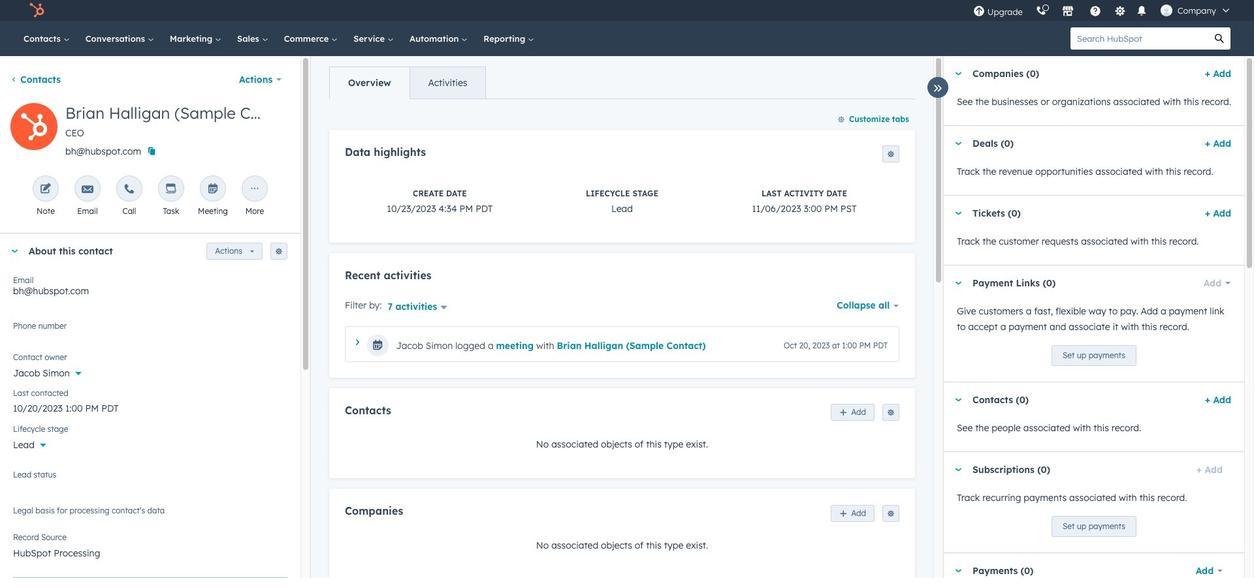 Task type: describe. For each thing, give the bounding box(es) containing it.
task image
[[165, 184, 177, 196]]

marketplaces image
[[1062, 6, 1074, 18]]

jacob simon image
[[1161, 5, 1173, 16]]

Search HubSpot search field
[[1071, 27, 1209, 50]]

meeting image
[[207, 184, 219, 196]]

manage card settings image
[[275, 248, 283, 256]]

call image
[[123, 184, 135, 196]]

more image
[[249, 184, 261, 196]]



Task type: vqa. For each thing, say whether or not it's contained in the screenshot.
note icon
yes



Task type: locate. For each thing, give the bounding box(es) containing it.
menu
[[967, 0, 1239, 21]]

alert
[[13, 578, 287, 579]]

-- text field
[[13, 397, 287, 417]]

navigation
[[329, 67, 486, 99]]

caret image
[[954, 72, 962, 75], [954, 142, 962, 145], [954, 212, 962, 215], [10, 250, 18, 253], [954, 282, 962, 285], [356, 340, 359, 346], [954, 399, 962, 402], [954, 469, 962, 472], [954, 570, 962, 573]]

email image
[[82, 184, 93, 196]]

None text field
[[13, 319, 287, 346]]

note image
[[40, 184, 52, 196]]



